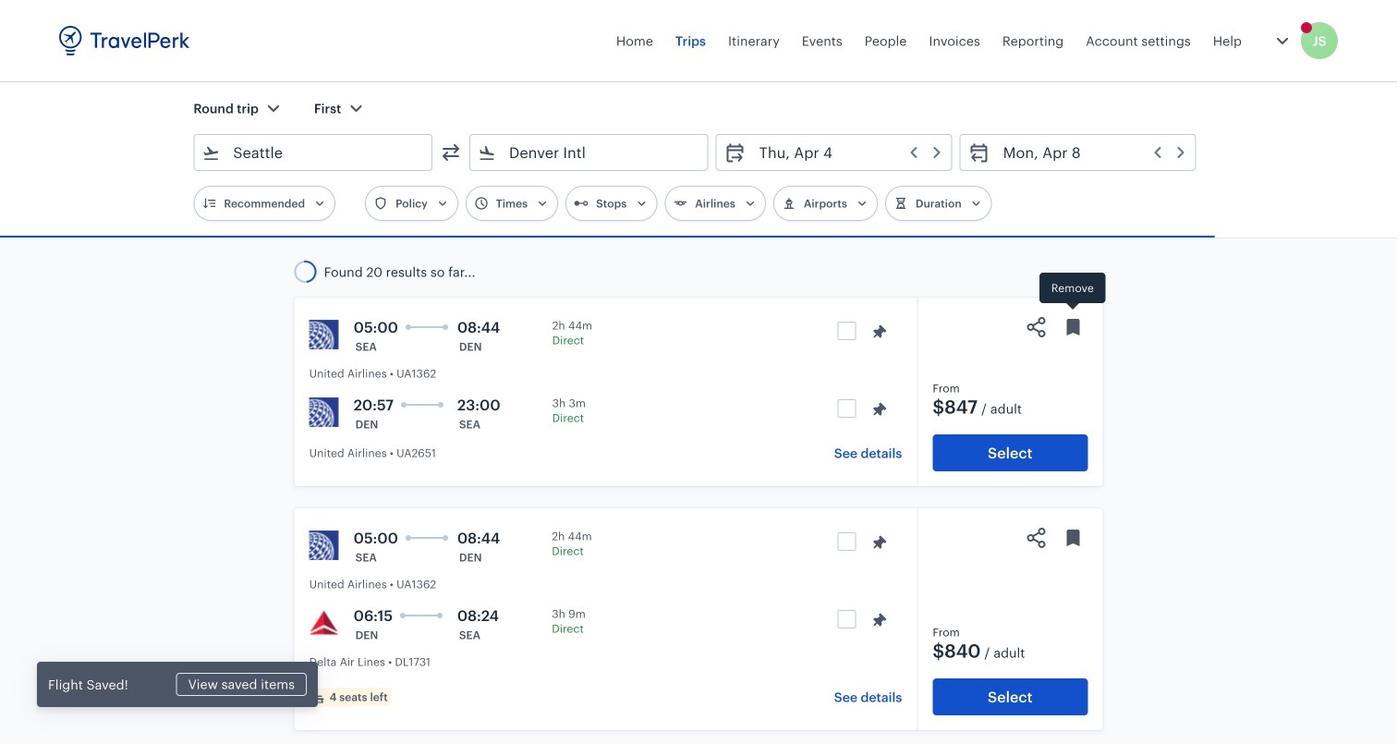Task type: locate. For each thing, give the bounding box(es) containing it.
1 united airlines image from the top
[[309, 320, 339, 349]]

1 vertical spatial united airlines image
[[309, 398, 339, 427]]

From search field
[[220, 138, 408, 167]]

united airlines image
[[309, 531, 339, 560]]

tooltip
[[1040, 273, 1106, 312]]

0 vertical spatial united airlines image
[[309, 320, 339, 349]]

united airlines image
[[309, 320, 339, 349], [309, 398, 339, 427]]



Task type: describe. For each thing, give the bounding box(es) containing it.
To search field
[[496, 138, 684, 167]]

Return field
[[991, 138, 1189, 167]]

delta air lines image
[[309, 608, 339, 638]]

2 united airlines image from the top
[[309, 398, 339, 427]]

Depart field
[[747, 138, 945, 167]]



Task type: vqa. For each thing, say whether or not it's contained in the screenshot.
Spirit Airlines image
no



